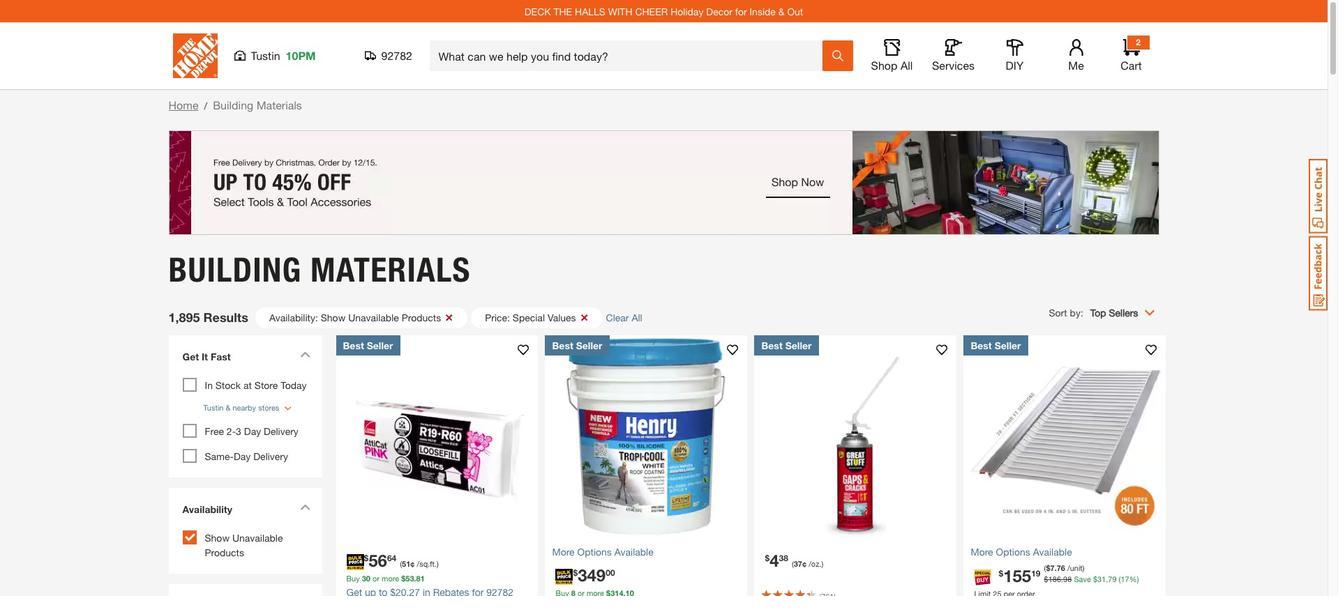 Task type: describe. For each thing, give the bounding box(es) containing it.
92782
[[381, 49, 412, 62]]

best for r-19 - r-60 atticat pink fiberglass blown-in insulation 27.5 lb (1 bag) 'image'
[[343, 340, 364, 351]]

more options available for 155
[[971, 546, 1073, 558]]

get
[[183, 351, 199, 363]]

2-
[[227, 426, 236, 438]]

31
[[1098, 575, 1106, 584]]

$ inside '$ 4 38 ( 37 ¢ /oz. )'
[[765, 553, 770, 564]]

caret icon image for availability
[[300, 505, 310, 511]]

unavailable inside button
[[348, 312, 399, 324]]

availability: show unavailable products button
[[255, 307, 468, 328]]

best for 4 ft. l x 5 in. w stainless steel micro-mesh gutter guard (80 ft. kit) 'image'
[[971, 340, 992, 351]]

. inside ( 51 ¢ /sq.ft. ) buy 30 or more $ 53 . 81
[[414, 574, 416, 583]]

/unit
[[1068, 564, 1083, 573]]

seller for 4 ft. l x 5 in. w stainless steel micro-mesh gutter guard (80 ft. kit) 'image'
[[995, 340, 1021, 351]]

53
[[406, 574, 414, 583]]

clear all button
[[606, 311, 653, 325]]

shop all button
[[870, 39, 915, 73]]

1 horizontal spatial materials
[[311, 250, 471, 290]]

155
[[1004, 567, 1032, 586]]

$ left the 76
[[1047, 564, 1051, 573]]

tustin & nearby stores
[[203, 403, 279, 412]]

by:
[[1070, 307, 1084, 319]]

available for 349
[[615, 546, 654, 558]]

diy button
[[993, 39, 1038, 73]]

building materials
[[169, 250, 471, 290]]

seller for 887 tropi-cool 100% silicone white roof coating 4.75 gal.
[[576, 340, 603, 351]]

products inside show unavailable products
[[205, 547, 244, 559]]

live chat image
[[1309, 159, 1328, 234]]

availability: show unavailable products
[[269, 312, 441, 324]]

for
[[735, 5, 747, 17]]

me button
[[1054, 39, 1099, 73]]

feedback link image
[[1309, 236, 1328, 311]]

same-
[[205, 451, 234, 463]]

save
[[1074, 575, 1092, 584]]

price: special values
[[485, 312, 576, 324]]

all for clear all
[[632, 312, 643, 324]]

in
[[205, 379, 213, 391]]

1 vertical spatial delivery
[[254, 451, 288, 463]]

availability
[[183, 504, 232, 516]]

best seller for 4 ft. l x 5 in. w stainless steel micro-mesh gutter guard (80 ft. kit) 'image'
[[971, 340, 1021, 351]]

products inside button
[[402, 312, 441, 324]]

98
[[1064, 575, 1072, 584]]

get it fast
[[183, 351, 231, 363]]

me
[[1069, 59, 1084, 72]]

What can we help you find today? search field
[[439, 41, 822, 70]]

fast
[[211, 351, 231, 363]]

or
[[373, 574, 380, 583]]

in stock at store today link
[[205, 379, 307, 391]]

decor
[[707, 5, 733, 17]]

more for 349
[[552, 546, 575, 558]]

¢ inside '$ 4 38 ( 37 ¢ /oz. )'
[[803, 559, 807, 569]]

diy
[[1006, 59, 1024, 72]]

show inside show unavailable products
[[205, 533, 230, 544]]

availability link
[[176, 496, 315, 528]]

out
[[788, 5, 804, 17]]

r-19 - r-60 atticat pink fiberglass blown-in insulation 27.5 lb (1 bag) image
[[336, 335, 538, 538]]

stock
[[216, 379, 241, 391]]

best for 12 oz. gaps and cracks insulating spray foam sealant image
[[762, 340, 783, 351]]

all for shop all
[[901, 59, 913, 72]]

30
[[362, 574, 371, 583]]

get it fast link
[[176, 342, 315, 374]]

4
[[770, 551, 779, 571]]

deck
[[525, 5, 551, 17]]

92782 button
[[365, 49, 413, 63]]

top
[[1091, 307, 1107, 319]]

1,895 results
[[169, 310, 248, 325]]

the home depot logo image
[[173, 34, 217, 78]]

options for 155
[[996, 546, 1031, 558]]

availability:
[[269, 312, 318, 324]]

1 vertical spatial day
[[234, 451, 251, 463]]

79
[[1109, 575, 1117, 584]]

more options available for 349
[[552, 546, 654, 558]]

19
[[1032, 569, 1041, 579]]

0 vertical spatial materials
[[257, 98, 302, 112]]

shop
[[871, 59, 898, 72]]

clear all
[[606, 312, 643, 324]]

unavailable inside show unavailable products
[[232, 533, 283, 544]]

37
[[794, 559, 803, 569]]

$ inside $ 349 00
[[573, 568, 578, 578]]

1 vertical spatial building
[[169, 250, 302, 290]]

more options available link for 349
[[552, 545, 741, 559]]

deck the halls with cheer holiday decor for inside & out link
[[525, 5, 804, 17]]

best seller for 887 tropi-cool 100% silicone white roof coating 4.75 gal.
[[552, 340, 603, 351]]

more
[[382, 574, 399, 583]]

sponsored banner image
[[169, 131, 1160, 235]]

deck the halls with cheer holiday decor for inside & out
[[525, 5, 804, 17]]

$ right the 19 on the bottom right
[[1045, 575, 1049, 584]]

2
[[1136, 37, 1141, 47]]

price: special values button
[[471, 307, 603, 328]]

0 vertical spatial &
[[779, 5, 785, 17]]

56
[[369, 551, 387, 571]]

81
[[416, 574, 425, 583]]

services
[[932, 59, 975, 72]]



Task type: vqa. For each thing, say whether or not it's contained in the screenshot.
Materials
yes



Task type: locate. For each thing, give the bounding box(es) containing it.
all right clear
[[632, 312, 643, 324]]

0 horizontal spatial unavailable
[[232, 533, 283, 544]]

0 horizontal spatial )
[[437, 559, 439, 569]]

$ right more
[[401, 574, 406, 583]]

available for 155
[[1033, 546, 1073, 558]]

1 available from the left
[[615, 546, 654, 558]]

more options available link for 155
[[971, 545, 1160, 559]]

home link
[[169, 98, 199, 112]]

1 vertical spatial show
[[205, 533, 230, 544]]

( right '79'
[[1119, 575, 1121, 584]]

$ 155 19
[[999, 567, 1041, 586]]

0 horizontal spatial available
[[615, 546, 654, 558]]

1 ¢ from the left
[[411, 559, 415, 569]]

free 2-3 day delivery
[[205, 426, 299, 438]]

( right 38
[[792, 559, 794, 569]]

all inside "button"
[[901, 59, 913, 72]]

show inside availability: show unavailable products button
[[321, 312, 346, 324]]

0 horizontal spatial products
[[205, 547, 244, 559]]

0 horizontal spatial more options available link
[[552, 545, 741, 559]]

day down 3
[[234, 451, 251, 463]]

1 vertical spatial materials
[[311, 250, 471, 290]]

349
[[578, 566, 606, 585]]

delivery
[[264, 426, 299, 438], [254, 451, 288, 463]]

7
[[1051, 564, 1055, 573]]

1 horizontal spatial more
[[971, 546, 994, 558]]

( inside ( 51 ¢ /sq.ft. ) buy 30 or more $ 53 . 81
[[400, 559, 402, 569]]

2 more from the left
[[971, 546, 994, 558]]

& left out in the top right of the page
[[779, 5, 785, 17]]

1 vertical spatial tustin
[[203, 403, 224, 412]]

&
[[779, 5, 785, 17], [226, 403, 231, 412]]

price:
[[485, 312, 510, 324]]

best seller for 12 oz. gaps and cracks insulating spray foam sealant image
[[762, 340, 812, 351]]

1 best from the left
[[343, 340, 364, 351]]

caret icon image inside availability link
[[300, 505, 310, 511]]

0 vertical spatial day
[[244, 426, 261, 438]]

0 vertical spatial show
[[321, 312, 346, 324]]

caret icon image
[[300, 351, 310, 358], [300, 505, 310, 511]]

building up results
[[169, 250, 302, 290]]

today
[[281, 379, 307, 391]]

same-day delivery link
[[205, 451, 288, 463]]

1 more options available from the left
[[552, 546, 654, 558]]

¢ left /sq.ft.
[[411, 559, 415, 569]]

inside
[[750, 5, 776, 17]]

0 vertical spatial products
[[402, 312, 441, 324]]

) right the 51
[[437, 559, 439, 569]]

all
[[901, 59, 913, 72], [632, 312, 643, 324]]

seller
[[367, 340, 393, 351], [576, 340, 603, 351], [786, 340, 812, 351], [995, 340, 1021, 351]]

1 vertical spatial &
[[226, 403, 231, 412]]

4 seller from the left
[[995, 340, 1021, 351]]

3 best from the left
[[762, 340, 783, 351]]

more
[[552, 546, 575, 558], [971, 546, 994, 558]]

00
[[606, 568, 615, 578]]

holiday
[[671, 5, 704, 17]]

1 vertical spatial products
[[205, 547, 244, 559]]

( left '7'
[[1045, 564, 1047, 573]]

results
[[203, 310, 248, 325]]

tustin for tustin & nearby stores
[[203, 403, 224, 412]]

more options available
[[552, 546, 654, 558], [971, 546, 1073, 558]]

clear
[[606, 312, 629, 324]]

( inside '$ 4 38 ( 37 ¢ /oz. )'
[[792, 559, 794, 569]]

all right shop
[[901, 59, 913, 72]]

1 vertical spatial all
[[632, 312, 643, 324]]

2 available from the left
[[1033, 546, 1073, 558]]

tustin left 10pm at the left top of page
[[251, 49, 280, 62]]

0 horizontal spatial more options available
[[552, 546, 654, 558]]

) inside ( 51 ¢ /sq.ft. ) buy 30 or more $ 53 . 81
[[437, 559, 439, 569]]

$ left 38
[[765, 553, 770, 564]]

/
[[204, 100, 207, 112]]

1 horizontal spatial products
[[402, 312, 441, 324]]

1 horizontal spatial available
[[1033, 546, 1073, 558]]

tustin for tustin 10pm
[[251, 49, 280, 62]]

home
[[169, 98, 199, 112]]

seller for 12 oz. gaps and cracks insulating spray foam sealant image
[[786, 340, 812, 351]]

available up 00
[[615, 546, 654, 558]]

( 51 ¢ /sq.ft. ) buy 30 or more $ 53 . 81
[[347, 559, 439, 583]]

1 horizontal spatial &
[[779, 5, 785, 17]]

free
[[205, 426, 224, 438]]

.
[[1055, 564, 1057, 573], [414, 574, 416, 583], [1062, 575, 1064, 584], [1106, 575, 1109, 584]]

home / building materials
[[169, 98, 302, 112]]

day right 3
[[244, 426, 261, 438]]

1 seller from the left
[[367, 340, 393, 351]]

& left the 'nearby'
[[226, 403, 231, 412]]

¢ left /oz.
[[803, 559, 807, 569]]

free 2-3 day delivery link
[[205, 426, 299, 438]]

1 horizontal spatial unavailable
[[348, 312, 399, 324]]

$ inside ( 51 ¢ /sq.ft. ) buy 30 or more $ 53 . 81
[[401, 574, 406, 583]]

sort by: top sellers
[[1049, 307, 1139, 319]]

64
[[387, 553, 397, 564]]

2 horizontal spatial )
[[1083, 564, 1085, 573]]

more options available link up the 76
[[971, 545, 1160, 559]]

1 horizontal spatial more options available
[[971, 546, 1073, 558]]

$ right save
[[1094, 575, 1098, 584]]

materials up availability: show unavailable products button
[[311, 250, 471, 290]]

cart
[[1121, 59, 1142, 72]]

0 horizontal spatial show
[[205, 533, 230, 544]]

3 best seller from the left
[[762, 340, 812, 351]]

1 more from the left
[[552, 546, 575, 558]]

store
[[255, 379, 278, 391]]

more options available up 00
[[552, 546, 654, 558]]

show
[[321, 312, 346, 324], [205, 533, 230, 544]]

best for 887 tropi-cool 100% silicone white roof coating 4.75 gal.
[[552, 340, 574, 351]]

1 horizontal spatial all
[[901, 59, 913, 72]]

1 horizontal spatial more options available link
[[971, 545, 1160, 559]]

/oz.
[[809, 559, 822, 569]]

materials down tustin 10pm
[[257, 98, 302, 112]]

show unavailable products
[[205, 533, 283, 559]]

unavailable
[[348, 312, 399, 324], [232, 533, 283, 544]]

cart 2
[[1121, 37, 1142, 72]]

day
[[244, 426, 261, 438], [234, 451, 251, 463]]

/sq.ft.
[[417, 559, 437, 569]]

show down 'availability'
[[205, 533, 230, 544]]

more options available link up 00
[[552, 545, 741, 559]]

17
[[1121, 575, 1130, 584]]

1 horizontal spatial show
[[321, 312, 346, 324]]

0 vertical spatial tustin
[[251, 49, 280, 62]]

0 horizontal spatial ¢
[[411, 559, 415, 569]]

2 seller from the left
[[576, 340, 603, 351]]

1,895
[[169, 310, 200, 325]]

0 vertical spatial unavailable
[[348, 312, 399, 324]]

same-day delivery
[[205, 451, 288, 463]]

sellers
[[1109, 307, 1139, 319]]

show unavailable products link
[[205, 533, 283, 559]]

the
[[554, 5, 572, 17]]

3 seller from the left
[[786, 340, 812, 351]]

1 horizontal spatial options
[[996, 546, 1031, 558]]

$
[[364, 553, 369, 564], [765, 553, 770, 564], [1047, 564, 1051, 573], [573, 568, 578, 578], [999, 569, 1004, 579], [401, 574, 406, 583], [1045, 575, 1049, 584], [1094, 575, 1098, 584]]

12 oz. gaps and cracks insulating spray foam sealant image
[[755, 335, 957, 538]]

$ 349 00
[[573, 566, 615, 585]]

delivery down stores
[[264, 426, 299, 438]]

0 vertical spatial caret icon image
[[300, 351, 310, 358]]

4 ft. l x 5 in. w stainless steel micro-mesh gutter guard (80 ft. kit) image
[[964, 335, 1167, 538]]

available up '7'
[[1033, 546, 1073, 558]]

options
[[578, 546, 612, 558], [996, 546, 1031, 558]]

$ left 00
[[573, 568, 578, 578]]

with
[[608, 5, 633, 17]]

values
[[548, 312, 576, 324]]

in stock at store today
[[205, 379, 307, 391]]

0 horizontal spatial &
[[226, 403, 231, 412]]

2 best seller from the left
[[552, 340, 603, 351]]

at
[[244, 379, 252, 391]]

0 horizontal spatial options
[[578, 546, 612, 558]]

2 more options available from the left
[[971, 546, 1073, 558]]

seller for r-19 - r-60 atticat pink fiberglass blown-in insulation 27.5 lb (1 bag) 'image'
[[367, 340, 393, 351]]

0 vertical spatial delivery
[[264, 426, 299, 438]]

caret icon image inside get it fast link
[[300, 351, 310, 358]]

%)
[[1130, 575, 1139, 584]]

4 best from the left
[[971, 340, 992, 351]]

1 horizontal spatial )
[[822, 559, 824, 569]]

shop all
[[871, 59, 913, 72]]

0 vertical spatial building
[[213, 98, 254, 112]]

it
[[202, 351, 208, 363]]

( right 64
[[400, 559, 402, 569]]

all inside button
[[632, 312, 643, 324]]

options up $ 349 00
[[578, 546, 612, 558]]

$ up 30
[[364, 553, 369, 564]]

$ inside $ 56 64
[[364, 553, 369, 564]]

1 horizontal spatial tustin
[[251, 49, 280, 62]]

(
[[400, 559, 402, 569], [792, 559, 794, 569], [1045, 564, 1047, 573], [1119, 575, 1121, 584]]

$ 56 64
[[364, 551, 397, 571]]

38
[[779, 553, 789, 564]]

tustin down in
[[203, 403, 224, 412]]

0 vertical spatial all
[[901, 59, 913, 72]]

more options available up $ 155 19
[[971, 546, 1073, 558]]

) up save
[[1083, 564, 1085, 573]]

¢ inside ( 51 ¢ /sq.ft. ) buy 30 or more $ 53 . 81
[[411, 559, 415, 569]]

services button
[[931, 39, 976, 73]]

0 horizontal spatial more
[[552, 546, 575, 558]]

sort
[[1049, 307, 1068, 319]]

3
[[236, 426, 241, 438]]

tustin 10pm
[[251, 49, 316, 62]]

887 tropi-cool 100% silicone white roof coating 4.75 gal. image
[[545, 335, 748, 538]]

1 options from the left
[[578, 546, 612, 558]]

51
[[402, 559, 411, 569]]

1 vertical spatial unavailable
[[232, 533, 283, 544]]

) inside ( $ 7 . 76 /unit ) $ 186 . 98 save $ 31 . 79 ( 17 %)
[[1083, 564, 1085, 573]]

0 horizontal spatial materials
[[257, 98, 302, 112]]

2 more options available link from the left
[[971, 545, 1160, 559]]

delivery down free 2-3 day delivery link
[[254, 451, 288, 463]]

show right availability:
[[321, 312, 346, 324]]

$ left the 19 on the bottom right
[[999, 569, 1004, 579]]

options for 349
[[578, 546, 612, 558]]

cheer
[[635, 5, 668, 17]]

2 best from the left
[[552, 340, 574, 351]]

0 horizontal spatial all
[[632, 312, 643, 324]]

building
[[213, 98, 254, 112], [169, 250, 302, 290]]

2 caret icon image from the top
[[300, 505, 310, 511]]

caret icon image for get it fast
[[300, 351, 310, 358]]

0 horizontal spatial tustin
[[203, 403, 224, 412]]

best seller for r-19 - r-60 atticat pink fiberglass blown-in insulation 27.5 lb (1 bag) 'image'
[[343, 340, 393, 351]]

$ inside $ 155 19
[[999, 569, 1004, 579]]

special
[[513, 312, 545, 324]]

1 horizontal spatial ¢
[[803, 559, 807, 569]]

) inside '$ 4 38 ( 37 ¢ /oz. )'
[[822, 559, 824, 569]]

more options available link
[[552, 545, 741, 559], [971, 545, 1160, 559]]

building right /
[[213, 98, 254, 112]]

buy
[[347, 574, 360, 583]]

products
[[402, 312, 441, 324], [205, 547, 244, 559]]

1 best seller from the left
[[343, 340, 393, 351]]

10pm
[[286, 49, 316, 62]]

4 best seller from the left
[[971, 340, 1021, 351]]

2 options from the left
[[996, 546, 1031, 558]]

nearby
[[233, 403, 256, 412]]

( $ 7 . 76 /unit ) $ 186 . 98 save $ 31 . 79 ( 17 %)
[[1045, 564, 1139, 584]]

1 caret icon image from the top
[[300, 351, 310, 358]]

186
[[1049, 575, 1062, 584]]

1 more options available link from the left
[[552, 545, 741, 559]]

2 ¢ from the left
[[803, 559, 807, 569]]

options up 155
[[996, 546, 1031, 558]]

1 vertical spatial caret icon image
[[300, 505, 310, 511]]

more for 155
[[971, 546, 994, 558]]

) right 37
[[822, 559, 824, 569]]



